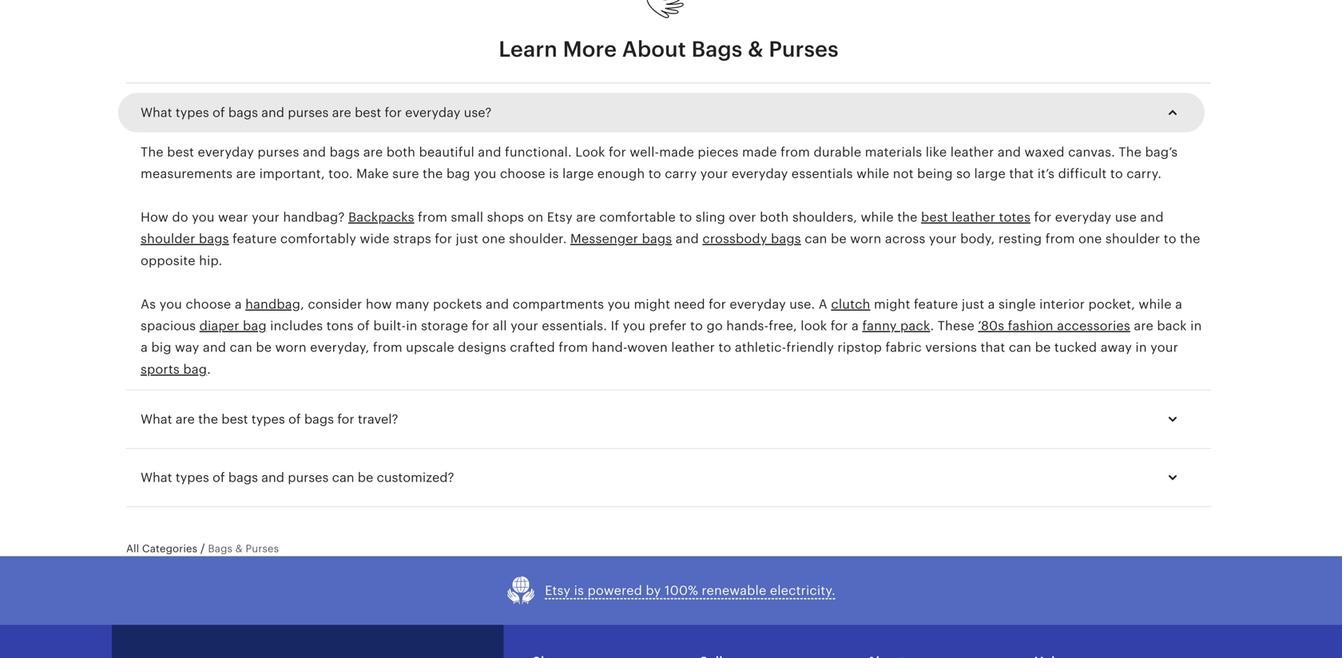 Task type: describe. For each thing, give the bounding box(es) containing it.
shoulders,
[[792, 210, 857, 225]]

& for about
[[748, 37, 764, 61]]

interior
[[1040, 297, 1085, 311]]

can be worn across your body, resting from one shoulder to the opposite hip.
[[141, 232, 1201, 268]]

while inside how do you wear your handbag? backpacks from small shops on etsy are comfortable to sling over both shoulders, while the best leather totes for everyday use and shoulder bags feature comfortably wide straps for just one shoulder. messenger bags and crossbody bags
[[861, 210, 894, 225]]

what types of bags and purses can be customized? button
[[126, 459, 1197, 497]]

bags for /
[[208, 543, 233, 555]]

essentials.
[[542, 319, 607, 333]]

of right tons
[[357, 319, 370, 333]]

to inside how do you wear your handbag? backpacks from small shops on etsy are comfortable to sling over both shoulders, while the best leather totes for everyday use and shoulder bags feature comfortably wide straps for just one shoulder. messenger bags and crossbody bags
[[679, 210, 692, 225]]

the inside the best everyday purses and bags are both beautiful and functional. look for well-made pieces made from durable materials like leather and waxed canvas. the bag's measurements are important, too. make sure the bag you choose is large enough to carry your everyday essentials while not being so large that it's difficult to carry.
[[423, 167, 443, 181]]

free,
[[769, 319, 797, 333]]

100%
[[665, 584, 698, 598]]

travel?
[[358, 412, 398, 427]]

for down clutch
[[831, 319, 848, 333]]

1 horizontal spatial in
[[1136, 341, 1147, 355]]

look
[[801, 319, 827, 333]]

to inside are back in a big way and can be worn everyday, from upscale designs crafted from hand-woven leather to athletic-friendly ripstop fabric versions that can be tucked away in your sports bag .
[[719, 341, 731, 355]]

the inside what are the best types of bags for travel? 'dropdown button'
[[198, 412, 218, 427]]

backpacks
[[348, 210, 414, 225]]

athletic-
[[735, 341, 787, 355]]

fanny
[[863, 319, 897, 333]]

from inside can be worn across your body, resting from one shoulder to the opposite hip.
[[1046, 232, 1075, 246]]

these
[[938, 319, 975, 333]]

1 vertical spatial bag
[[243, 319, 267, 333]]

and inside dropdown button
[[261, 471, 284, 485]]

a down the clutch link
[[852, 319, 859, 333]]

the inside can be worn across your body, resting from one shoulder to the opposite hip.
[[1180, 232, 1201, 246]]

enough
[[598, 167, 645, 181]]

leather inside how do you wear your handbag? backpacks from small shops on etsy are comfortable to sling over both shoulders, while the best leather totes for everyday use and shoulder bags feature comfortably wide straps for just one shoulder. messenger bags and crossbody bags
[[952, 210, 996, 225]]

best inside what are the best types of bags for travel? 'dropdown button'
[[222, 412, 248, 427]]

'80s
[[978, 319, 1005, 333]]

you inside the best everyday purses and bags are both beautiful and functional. look for well-made pieces made from durable materials like leather and waxed canvas. the bag's measurements are important, too. make sure the bag you choose is large enough to carry your everyday essentials while not being so large that it's difficult to carry.
[[474, 167, 497, 181]]

,
[[301, 297, 304, 311]]

spacious
[[141, 319, 196, 333]]

how
[[366, 297, 392, 311]]

straps
[[393, 232, 431, 246]]

measurements
[[141, 167, 233, 181]]

prefer
[[649, 319, 687, 333]]

. inside are back in a big way and can be worn everyday, from upscale designs crafted from hand-woven leather to athletic-friendly ripstop fabric versions that can be tucked away in your sports bag .
[[207, 362, 211, 377]]

ripstop
[[838, 341, 882, 355]]

use
[[1115, 210, 1137, 225]]

body,
[[961, 232, 995, 246]]

purses for are
[[288, 105, 329, 120]]

not
[[893, 167, 914, 181]]

powered
[[588, 584, 642, 598]]

everyday up over
[[732, 167, 788, 181]]

you up spacious
[[159, 297, 182, 311]]

your inside are back in a big way and can be worn everyday, from upscale designs crafted from hand-woven leather to athletic-friendly ripstop fabric versions that can be tucked away in your sports bag .
[[1151, 341, 1179, 355]]

by
[[646, 584, 661, 598]]

for left all
[[472, 319, 489, 333]]

small
[[451, 210, 484, 225]]

2 large from the left
[[974, 167, 1006, 181]]

is inside the best everyday purses and bags are both beautiful and functional. look for well-made pieces made from durable materials like leather and waxed canvas. the bag's measurements are important, too. make sure the bag you choose is large enough to carry your everyday essentials while not being so large that it's difficult to carry.
[[549, 167, 559, 181]]

sling
[[696, 210, 726, 225]]

best inside the best everyday purses and bags are both beautiful and functional. look for well-made pieces made from durable materials like leather and waxed canvas. the bag's measurements are important, too. make sure the bag you choose is large enough to carry your everyday essentials while not being so large that it's difficult to carry.
[[167, 145, 194, 159]]

comfortable
[[599, 210, 676, 225]]

feature inside how do you wear your handbag? backpacks from small shops on etsy are comfortable to sling over both shoulders, while the best leather totes for everyday use and shoulder bags feature comfortably wide straps for just one shoulder. messenger bags and crossbody bags
[[233, 232, 277, 246]]

best inside how do you wear your handbag? backpacks from small shops on etsy are comfortable to sling over both shoulders, while the best leather totes for everyday use and shoulder bags feature comfortably wide straps for just one shoulder. messenger bags and crossbody bags
[[921, 210, 948, 225]]

2 horizontal spatial in
[[1191, 319, 1202, 333]]

comfortably
[[280, 232, 356, 246]]

like
[[926, 145, 947, 159]]

crafted
[[510, 341, 555, 355]]

difficult
[[1058, 167, 1107, 181]]

worn inside are back in a big way and can be worn everyday, from upscale designs crafted from hand-woven leather to athletic-friendly ripstop fabric versions that can be tucked away in your sports bag .
[[275, 341, 307, 355]]

about
[[622, 37, 686, 61]]

what for what types of bags and purses can be customized?
[[141, 471, 172, 485]]

choose inside the best everyday purses and bags are both beautiful and functional. look for well-made pieces made from durable materials like leather and waxed canvas. the bag's measurements are important, too. make sure the bag you choose is large enough to carry your everyday essentials while not being so large that it's difficult to carry.
[[500, 167, 546, 181]]

make
[[356, 167, 389, 181]]

both inside how do you wear your handbag? backpacks from small shops on etsy are comfortable to sling over both shoulders, while the best leather totes for everyday use and shoulder bags feature comfortably wide straps for just one shoulder. messenger bags and crossbody bags
[[760, 210, 789, 225]]

best inside what types of bags and purses are best for everyday use? dropdown button
[[355, 105, 381, 120]]

tucked
[[1055, 341, 1097, 355]]

if
[[611, 319, 619, 333]]

a for in
[[141, 341, 148, 355]]

carry
[[665, 167, 697, 181]]

2 made from the left
[[742, 145, 777, 159]]

might inside might feature just a single interior pocket, while a spacious
[[874, 297, 911, 311]]

accessories
[[1057, 319, 1131, 333]]

can down diaper bag link
[[230, 341, 252, 355]]

/
[[200, 542, 205, 555]]

back
[[1157, 319, 1187, 333]]

diaper
[[199, 319, 239, 333]]

storage
[[421, 319, 468, 333]]

are inside 'dropdown button'
[[176, 412, 195, 427]]

more
[[563, 37, 617, 61]]

that inside are back in a big way and can be worn everyday, from upscale designs crafted from hand-woven leather to athletic-friendly ripstop fabric versions that can be tucked away in your sports bag .
[[981, 341, 1006, 355]]

clutch
[[831, 297, 871, 311]]

use?
[[464, 105, 492, 120]]

for right totes
[[1034, 210, 1052, 225]]

fanny pack link
[[863, 319, 930, 333]]

opposite
[[141, 254, 196, 268]]

to inside can be worn across your body, resting from one shoulder to the opposite hip.
[[1164, 232, 1177, 246]]

what types of bags and purses are best for everyday use? button
[[126, 93, 1197, 132]]

can inside can be worn across your body, resting from one shoulder to the opposite hip.
[[805, 232, 827, 246]]

a up back
[[1175, 297, 1183, 311]]

so
[[957, 167, 971, 181]]

includes
[[270, 319, 323, 333]]

of inside dropdown button
[[213, 471, 225, 485]]

learn more about bags & purses
[[499, 37, 839, 61]]

everyday up "measurements"
[[198, 145, 254, 159]]

from inside the best everyday purses and bags are both beautiful and functional. look for well-made pieces made from durable materials like leather and waxed canvas. the bag's measurements are important, too. make sure the bag you choose is large enough to carry your everyday essentials while not being so large that it's difficult to carry.
[[781, 145, 810, 159]]

wide
[[360, 232, 390, 246]]

just inside might feature just a single interior pocket, while a spacious
[[962, 297, 985, 311]]

and inside dropdown button
[[261, 105, 284, 120]]

pack
[[901, 319, 930, 333]]

over
[[729, 210, 756, 225]]

bags inside dropdown button
[[228, 105, 258, 120]]

purses for can
[[288, 471, 329, 485]]

how do you wear your handbag? backpacks from small shops on etsy are comfortable to sling over both shoulders, while the best leather totes for everyday use and shoulder bags feature comfortably wide straps for just one shoulder. messenger bags and crossbody bags
[[141, 210, 1164, 246]]

well-
[[630, 145, 659, 159]]

1 made from the left
[[659, 145, 694, 159]]

etsy is powered by 100% renewable electricity.
[[545, 584, 836, 598]]

many
[[396, 297, 429, 311]]

etsy is powered by 100% renewable electricity. button
[[507, 576, 836, 606]]

durable
[[814, 145, 862, 159]]

backpacks link
[[348, 210, 414, 225]]

bags inside 'dropdown button'
[[304, 412, 334, 427]]

a for just
[[988, 297, 995, 311]]

be inside dropdown button
[[358, 471, 373, 485]]

as you choose a handbag , consider how many pockets and compartments you might need for everyday use. a clutch
[[141, 297, 871, 311]]

canvas.
[[1068, 145, 1115, 159]]

your inside can be worn across your body, resting from one shoulder to the opposite hip.
[[929, 232, 957, 246]]

& for /
[[235, 543, 243, 555]]

learn
[[499, 37, 558, 61]]

handbag?
[[283, 210, 345, 225]]

way
[[175, 341, 199, 355]]

can inside dropdown button
[[332, 471, 354, 485]]

sports
[[141, 362, 180, 377]]

from inside how do you wear your handbag? backpacks from small shops on etsy are comfortable to sling over both shoulders, while the best leather totes for everyday use and shoulder bags feature comfortably wide straps for just one shoulder. messenger bags and crossbody bags
[[418, 210, 447, 225]]

fashion
[[1008, 319, 1054, 333]]

as
[[141, 297, 156, 311]]

how
[[141, 210, 169, 225]]

categories
[[142, 543, 198, 555]]

are inside how do you wear your handbag? backpacks from small shops on etsy are comfortable to sling over both shoulders, while the best leather totes for everyday use and shoulder bags feature comfortably wide straps for just one shoulder. messenger bags and crossbody bags
[[576, 210, 596, 225]]

use.
[[790, 297, 815, 311]]

everyday inside dropdown button
[[405, 105, 461, 120]]

purses inside the best everyday purses and bags are both beautiful and functional. look for well-made pieces made from durable materials like leather and waxed canvas. the bag's measurements are important, too. make sure the bag you choose is large enough to carry your everyday essentials while not being so large that it's difficult to carry.
[[258, 145, 299, 159]]

while inside might feature just a single interior pocket, while a spacious
[[1139, 297, 1172, 311]]

leather inside the best everyday purses and bags are both beautiful and functional. look for well-made pieces made from durable materials like leather and waxed canvas. the bag's measurements are important, too. make sure the bag you choose is large enough to carry your everyday essentials while not being so large that it's difficult to carry.
[[951, 145, 994, 159]]

just inside how do you wear your handbag? backpacks from small shops on etsy are comfortable to sling over both shoulders, while the best leather totes for everyday use and shoulder bags feature comfortably wide straps for just one shoulder. messenger bags and crossbody bags
[[456, 232, 479, 246]]

for up go at the right
[[709, 297, 726, 311]]

upscale
[[406, 341, 454, 355]]

totes
[[999, 210, 1031, 225]]

from down built-
[[373, 341, 403, 355]]

too.
[[328, 167, 353, 181]]



Task type: vqa. For each thing, say whether or not it's contained in the screenshot.
not
yes



Task type: locate. For each thing, give the bounding box(es) containing it.
versions
[[925, 341, 977, 355]]

just up these
[[962, 297, 985, 311]]

just down small
[[456, 232, 479, 246]]

of up all categories / bags & purses
[[213, 471, 225, 485]]

bag's
[[1145, 145, 1178, 159]]

you inside how do you wear your handbag? backpacks from small shops on etsy are comfortable to sling over both shoulders, while the best leather totes for everyday use and shoulder bags feature comfortably wide straps for just one shoulder. messenger bags and crossbody bags
[[192, 210, 215, 225]]

your inside the best everyday purses and bags are both beautiful and functional. look for well-made pieces made from durable materials like leather and waxed canvas. the bag's measurements are important, too. make sure the bag you choose is large enough to carry your everyday essentials while not being so large that it's difficult to carry.
[[700, 167, 728, 181]]

0 horizontal spatial bag
[[183, 362, 207, 377]]

0 horizontal spatial just
[[456, 232, 479, 246]]

be down diaper bag link
[[256, 341, 272, 355]]

0 vertical spatial leather
[[951, 145, 994, 159]]

. down diaper
[[207, 362, 211, 377]]

a inside are back in a big way and can be worn everyday, from upscale designs crafted from hand-woven leather to athletic-friendly ripstop fabric versions that can be tucked away in your sports bag .
[[141, 341, 148, 355]]

0 horizontal spatial bags
[[208, 543, 233, 555]]

1 horizontal spatial purses
[[769, 37, 839, 61]]

shoulder down "use"
[[1106, 232, 1160, 246]]

best
[[355, 105, 381, 120], [167, 145, 194, 159], [921, 210, 948, 225], [222, 412, 248, 427]]

purses inside all categories / bags & purses
[[246, 543, 279, 555]]

1 horizontal spatial both
[[760, 210, 789, 225]]

0 vertical spatial while
[[857, 167, 890, 181]]

away
[[1101, 341, 1132, 355]]

what types of bags and purses can be customized?
[[141, 471, 454, 485]]

types up what types of bags and purses can be customized?
[[252, 412, 285, 427]]

for up enough
[[609, 145, 626, 159]]

a up '80s
[[988, 297, 995, 311]]

clutch link
[[831, 297, 871, 311]]

&
[[748, 37, 764, 61], [235, 543, 243, 555]]

1 vertical spatial &
[[235, 543, 243, 555]]

both up crossbody bags link
[[760, 210, 789, 225]]

are up too.
[[332, 105, 351, 120]]

1 vertical spatial choose
[[186, 297, 231, 311]]

bags inside dropdown button
[[228, 471, 258, 485]]

what are the best types of bags for travel? button
[[126, 400, 1197, 439]]

1 the from the left
[[141, 145, 164, 159]]

hands-
[[727, 319, 769, 333]]

tab panel
[[126, 84, 1211, 507]]

bag down 'handbag'
[[243, 319, 267, 333]]

bag
[[447, 167, 470, 181], [243, 319, 267, 333], [183, 362, 207, 377]]

0 horizontal spatial feature
[[233, 232, 277, 246]]

what types of bags and purses are best for everyday use?
[[141, 105, 492, 120]]

1 shoulder from the left
[[141, 232, 195, 246]]

0 horizontal spatial might
[[634, 297, 671, 311]]

2 vertical spatial purses
[[288, 471, 329, 485]]

it's
[[1038, 167, 1055, 181]]

that
[[1009, 167, 1034, 181], [981, 341, 1006, 355]]

0 vertical spatial choose
[[500, 167, 546, 181]]

choose up diaper
[[186, 297, 231, 311]]

both up 'sure'
[[387, 145, 416, 159]]

is inside button
[[574, 584, 584, 598]]

the inside how do you wear your handbag? backpacks from small shops on etsy are comfortable to sling over both shoulders, while the best leather totes for everyday use and shoulder bags feature comfortably wide straps for just one shoulder. messenger bags and crossbody bags
[[897, 210, 918, 225]]

shoulder inside how do you wear your handbag? backpacks from small shops on etsy are comfortable to sling over both shoulders, while the best leather totes for everyday use and shoulder bags feature comfortably wide straps for just one shoulder. messenger bags and crossbody bags
[[141, 232, 195, 246]]

worn inside can be worn across your body, resting from one shoulder to the opposite hip.
[[850, 232, 882, 246]]

2 vertical spatial what
[[141, 471, 172, 485]]

1 what from the top
[[141, 105, 172, 120]]

big
[[151, 341, 171, 355]]

sports bag link
[[141, 362, 207, 377]]

essentials
[[792, 167, 853, 181]]

1 horizontal spatial that
[[1009, 167, 1034, 181]]

is down functional.
[[549, 167, 559, 181]]

bag inside are back in a big way and can be worn everyday, from upscale designs crafted from hand-woven leather to athletic-friendly ripstop fabric versions that can be tucked away in your sports bag .
[[183, 362, 207, 377]]

0 vertical spatial &
[[748, 37, 764, 61]]

for left "travel?"
[[337, 412, 354, 427]]

1 horizontal spatial .
[[930, 319, 934, 333]]

'80s fashion accessories link
[[978, 319, 1131, 333]]

0 vertical spatial what
[[141, 105, 172, 120]]

one down shops
[[482, 232, 506, 246]]

bags right /
[[208, 543, 233, 555]]

0 vertical spatial etsy
[[547, 210, 573, 225]]

everyday left "use"
[[1055, 210, 1112, 225]]

shoulder bags link
[[141, 232, 229, 246]]

etsy inside how do you wear your handbag? backpacks from small shops on etsy are comfortable to sling over both shoulders, while the best leather totes for everyday use and shoulder bags feature comfortably wide straps for just one shoulder. messenger bags and crossbody bags
[[547, 210, 573, 225]]

functional.
[[505, 145, 572, 159]]

1 horizontal spatial one
[[1079, 232, 1102, 246]]

can down fashion
[[1009, 341, 1032, 355]]

what up all categories link
[[141, 471, 172, 485]]

0 horizontal spatial in
[[406, 319, 418, 333]]

1 vertical spatial worn
[[275, 341, 307, 355]]

what for what are the best types of bags for travel?
[[141, 412, 172, 427]]

0 horizontal spatial both
[[387, 145, 416, 159]]

types up "measurements"
[[176, 105, 209, 120]]

are inside dropdown button
[[332, 105, 351, 120]]

1 vertical spatial both
[[760, 210, 789, 225]]

diaper bag includes tons of built-in storage for all your essentials. if you prefer to go hands-free, look for a fanny pack . these '80s fashion accessories
[[199, 319, 1131, 333]]

customized?
[[377, 471, 454, 485]]

one inside how do you wear your handbag? backpacks from small shops on etsy are comfortable to sling over both shoulders, while the best leather totes for everyday use and shoulder bags feature comfortably wide straps for just one shoulder. messenger bags and crossbody bags
[[482, 232, 506, 246]]

0 horizontal spatial &
[[235, 543, 243, 555]]

types inside dropdown button
[[176, 105, 209, 120]]

0 horizontal spatial that
[[981, 341, 1006, 355]]

what inside dropdown button
[[141, 471, 172, 485]]

0 vertical spatial purses
[[769, 37, 839, 61]]

bag down "beautiful"
[[447, 167, 470, 181]]

etsy left powered
[[545, 584, 571, 598]]

0 vertical spatial just
[[456, 232, 479, 246]]

shoulder inside can be worn across your body, resting from one shoulder to the opposite hip.
[[1106, 232, 1160, 246]]

are up "messenger"
[[576, 210, 596, 225]]

be inside can be worn across your body, resting from one shoulder to the opposite hip.
[[831, 232, 847, 246]]

1 horizontal spatial just
[[962, 297, 985, 311]]

bag inside the best everyday purses and bags are both beautiful and functional. look for well-made pieces made from durable materials like leather and waxed canvas. the bag's measurements are important, too. make sure the bag you choose is large enough to carry your everyday essentials while not being so large that it's difficult to carry.
[[447, 167, 470, 181]]

what down sports
[[141, 412, 172, 427]]

the best everyday purses and bags are both beautiful and functional. look for well-made pieces made from durable materials like leather and waxed canvas. the bag's measurements are important, too. make sure the bag you choose is large enough to carry your everyday essentials while not being so large that it's difficult to carry.
[[141, 145, 1178, 181]]

in down many at the top of the page
[[406, 319, 418, 333]]

a up diaper bag link
[[235, 297, 242, 311]]

2 the from the left
[[1119, 145, 1142, 159]]

be down shoulders, in the right top of the page
[[831, 232, 847, 246]]

tab panel containing what types of bags and purses are best for everyday use?
[[126, 84, 1211, 507]]

0 vertical spatial that
[[1009, 167, 1034, 181]]

0 vertical spatial both
[[387, 145, 416, 159]]

1 vertical spatial etsy
[[545, 584, 571, 598]]

of inside 'dropdown button'
[[288, 412, 301, 427]]

are up wear
[[236, 167, 256, 181]]

1 one from the left
[[482, 232, 506, 246]]

purses for learn more about bags & purses
[[769, 37, 839, 61]]

2 what from the top
[[141, 412, 172, 427]]

your up crafted
[[511, 319, 538, 333]]

of inside dropdown button
[[213, 105, 225, 120]]

while down materials
[[857, 167, 890, 181]]

compartments
[[513, 297, 604, 311]]

purses for all categories / bags & purses
[[246, 543, 279, 555]]

everyday,
[[310, 341, 369, 355]]

that inside the best everyday purses and bags are both beautiful and functional. look for well-made pieces made from durable materials like leather and waxed canvas. the bag's measurements are important, too. make sure the bag you choose is large enough to carry your everyday essentials while not being so large that it's difficult to carry.
[[1009, 167, 1034, 181]]

1 vertical spatial just
[[962, 297, 985, 311]]

consider
[[308, 297, 362, 311]]

both
[[387, 145, 416, 159], [760, 210, 789, 225]]

1 horizontal spatial made
[[742, 145, 777, 159]]

in
[[406, 319, 418, 333], [1191, 319, 1202, 333], [1136, 341, 1147, 355]]

from right resting
[[1046, 232, 1075, 246]]

from down the "essentials."
[[559, 341, 588, 355]]

worn left across
[[850, 232, 882, 246]]

bag down way
[[183, 362, 207, 377]]

a for choose
[[235, 297, 242, 311]]

woven
[[627, 341, 668, 355]]

worn down includes
[[275, 341, 307, 355]]

across
[[885, 232, 926, 246]]

renewable
[[702, 584, 767, 598]]

one down difficult
[[1079, 232, 1102, 246]]

3 what from the top
[[141, 471, 172, 485]]

materials
[[865, 145, 922, 159]]

0 horizontal spatial shoulder
[[141, 232, 195, 246]]

all
[[126, 543, 139, 555]]

feature inside might feature just a single interior pocket, while a spacious
[[914, 297, 958, 311]]

1 horizontal spatial might
[[874, 297, 911, 311]]

1 vertical spatial purses
[[246, 543, 279, 555]]

leather down go at the right
[[671, 341, 715, 355]]

the
[[141, 145, 164, 159], [1119, 145, 1142, 159]]

are left back
[[1134, 319, 1154, 333]]

for inside dropdown button
[[385, 105, 402, 120]]

on
[[528, 210, 544, 225]]

1 vertical spatial leather
[[952, 210, 996, 225]]

1 horizontal spatial &
[[748, 37, 764, 61]]

the up carry.
[[1119, 145, 1142, 159]]

sure
[[392, 167, 419, 181]]

0 vertical spatial purses
[[288, 105, 329, 120]]

can down shoulders, in the right top of the page
[[805, 232, 827, 246]]

might up fanny pack link
[[874, 297, 911, 311]]

while up across
[[861, 210, 894, 225]]

of up "measurements"
[[213, 105, 225, 120]]

leather up so
[[951, 145, 994, 159]]

types up all categories / bags & purses
[[176, 471, 209, 485]]

0 horizontal spatial .
[[207, 362, 211, 377]]

what inside 'dropdown button'
[[141, 412, 172, 427]]

be down '80s fashion accessories link at the right of the page
[[1035, 341, 1051, 355]]

all categories link
[[126, 542, 198, 555]]

shoulder.
[[509, 232, 567, 246]]

leather inside are back in a big way and can be worn everyday, from upscale designs crafted from hand-woven leather to athletic-friendly ripstop fabric versions that can be tucked away in your sports bag .
[[671, 341, 715, 355]]

types for what types of bags and purses can be customized?
[[176, 471, 209, 485]]

you down "beautiful"
[[474, 167, 497, 181]]

0 horizontal spatial made
[[659, 145, 694, 159]]

go
[[707, 319, 723, 333]]

2 shoulder from the left
[[1106, 232, 1160, 246]]

0 horizontal spatial is
[[549, 167, 559, 181]]

your down pieces at the top of the page
[[700, 167, 728, 181]]

from up essentials
[[781, 145, 810, 159]]

while
[[857, 167, 890, 181], [861, 210, 894, 225], [1139, 297, 1172, 311]]

1 horizontal spatial large
[[974, 167, 1006, 181]]

2 might from the left
[[874, 297, 911, 311]]

large down look
[[563, 167, 594, 181]]

handbag link
[[245, 297, 301, 311]]

a left big
[[141, 341, 148, 355]]

are back in a big way and can be worn everyday, from upscale designs crafted from hand-woven leather to athletic-friendly ripstop fabric versions that can be tucked away in your sports bag .
[[141, 319, 1202, 377]]

leather up the body,
[[952, 210, 996, 225]]

0 horizontal spatial worn
[[275, 341, 307, 355]]

types for what types of bags and purses are best for everyday use?
[[176, 105, 209, 120]]

important,
[[259, 167, 325, 181]]

types inside dropdown button
[[176, 471, 209, 485]]

what for what types of bags and purses are best for everyday use?
[[141, 105, 172, 120]]

1 might from the left
[[634, 297, 671, 311]]

0 horizontal spatial choose
[[186, 297, 231, 311]]

1 horizontal spatial bag
[[243, 319, 267, 333]]

0 vertical spatial bags
[[692, 37, 743, 61]]

for right 'straps'
[[435, 232, 452, 246]]

1 horizontal spatial worn
[[850, 232, 882, 246]]

worn
[[850, 232, 882, 246], [275, 341, 307, 355]]

shoulder up opposite
[[141, 232, 195, 246]]

diaper bag link
[[199, 319, 267, 333]]

what inside dropdown button
[[141, 105, 172, 120]]

2 one from the left
[[1079, 232, 1102, 246]]

everyday inside how do you wear your handbag? backpacks from small shops on etsy are comfortable to sling over both shoulders, while the best leather totes for everyday use and shoulder bags feature comfortably wide straps for just one shoulder. messenger bags and crossbody bags
[[1055, 210, 1112, 225]]

that left it's
[[1009, 167, 1034, 181]]

all categories / bags & purses
[[126, 542, 279, 555]]

1 horizontal spatial bags
[[692, 37, 743, 61]]

1 vertical spatial while
[[861, 210, 894, 225]]

1 horizontal spatial feature
[[914, 297, 958, 311]]

2 vertical spatial bag
[[183, 362, 207, 377]]

purses inside dropdown button
[[288, 471, 329, 485]]

1 horizontal spatial is
[[574, 584, 584, 598]]

that down '80s
[[981, 341, 1006, 355]]

what are the best types of bags for travel?
[[141, 412, 398, 427]]

be left customized?
[[358, 471, 373, 485]]

feature down wear
[[233, 232, 277, 246]]

are up make
[[363, 145, 383, 159]]

the up "measurements"
[[141, 145, 164, 159]]

one
[[482, 232, 506, 246], [1079, 232, 1102, 246]]

handbag
[[245, 297, 301, 311]]

1 vertical spatial is
[[574, 584, 584, 598]]

for inside the best everyday purses and bags are both beautiful and functional. look for well-made pieces made from durable materials like leather and waxed canvas. the bag's measurements are important, too. make sure the bag you choose is large enough to carry your everyday essentials while not being so large that it's difficult to carry.
[[609, 145, 626, 159]]

types inside 'dropdown button'
[[252, 412, 285, 427]]

electricity.
[[770, 584, 836, 598]]

large right so
[[974, 167, 1006, 181]]

etsy
[[547, 210, 573, 225], [545, 584, 571, 598]]

a
[[235, 297, 242, 311], [988, 297, 995, 311], [1175, 297, 1183, 311], [852, 319, 859, 333], [141, 341, 148, 355]]

1 horizontal spatial shoulder
[[1106, 232, 1160, 246]]

0 horizontal spatial purses
[[246, 543, 279, 555]]

both inside the best everyday purses and bags are both beautiful and functional. look for well-made pieces made from durable materials like leather and waxed canvas. the bag's measurements are important, too. make sure the bag you choose is large enough to carry your everyday essentials while not being so large that it's difficult to carry.
[[387, 145, 416, 159]]

might feature just a single interior pocket, while a spacious
[[141, 297, 1183, 333]]

in right away
[[1136, 341, 1147, 355]]

hand-
[[592, 341, 627, 355]]

you right if
[[623, 319, 646, 333]]

are inside are back in a big way and can be worn everyday, from upscale designs crafted from hand-woven leather to athletic-friendly ripstop fabric versions that can be tucked away in your sports bag .
[[1134, 319, 1154, 333]]

what
[[141, 105, 172, 120], [141, 412, 172, 427], [141, 471, 172, 485]]

made up carry
[[659, 145, 694, 159]]

2 vertical spatial types
[[176, 471, 209, 485]]

for up 'sure'
[[385, 105, 402, 120]]

bags inside the best everyday purses and bags are both beautiful and functional. look for well-made pieces made from durable materials like leather and waxed canvas. the bag's measurements are important, too. make sure the bag you choose is large enough to carry your everyday essentials while not being so large that it's difficult to carry.
[[330, 145, 360, 159]]

do
[[172, 210, 188, 225]]

feature up these
[[914, 297, 958, 311]]

0 vertical spatial types
[[176, 105, 209, 120]]

1 vertical spatial what
[[141, 412, 172, 427]]

0 vertical spatial feature
[[233, 232, 277, 246]]

while up back
[[1139, 297, 1172, 311]]

1 vertical spatial feature
[[914, 297, 958, 311]]

might up diaper bag includes tons of built-in storage for all your essentials. if you prefer to go hands-free, look for a fanny pack . these '80s fashion accessories
[[634, 297, 671, 311]]

everyday up hands-
[[730, 297, 786, 311]]

you right do
[[192, 210, 215, 225]]

1 horizontal spatial the
[[1119, 145, 1142, 159]]

of up what types of bags and purses can be customized?
[[288, 412, 301, 427]]

look
[[575, 145, 605, 159]]

0 vertical spatial .
[[930, 319, 934, 333]]

2 vertical spatial while
[[1139, 297, 1172, 311]]

1 vertical spatial bags
[[208, 543, 233, 555]]

1 vertical spatial that
[[981, 341, 1006, 355]]

choose down functional.
[[500, 167, 546, 181]]

crossbody bags link
[[703, 232, 801, 246]]

2 horizontal spatial bag
[[447, 167, 470, 181]]

wear
[[218, 210, 248, 225]]

single
[[999, 297, 1036, 311]]

2 vertical spatial leather
[[671, 341, 715, 355]]

your left the body,
[[929, 232, 957, 246]]

bags right about
[[692, 37, 743, 61]]

your down back
[[1151, 341, 1179, 355]]

for inside 'dropdown button'
[[337, 412, 354, 427]]

messenger bags link
[[570, 232, 672, 246]]

shops
[[487, 210, 524, 225]]

your inside how do you wear your handbag? backpacks from small shops on etsy are comfortable to sling over both shoulders, while the best leather totes for everyday use and shoulder bags feature comfortably wide straps for just one shoulder. messenger bags and crossbody bags
[[252, 210, 280, 225]]

1 vertical spatial types
[[252, 412, 285, 427]]

made right pieces at the top of the page
[[742, 145, 777, 159]]

. left these
[[930, 319, 934, 333]]

purses
[[769, 37, 839, 61], [246, 543, 279, 555]]

your right wear
[[252, 210, 280, 225]]

& inside all categories / bags & purses
[[235, 543, 243, 555]]

1 horizontal spatial choose
[[500, 167, 546, 181]]

bags for about
[[692, 37, 743, 61]]

leather
[[951, 145, 994, 159], [952, 210, 996, 225], [671, 341, 715, 355]]

and inside are back in a big way and can be worn everyday, from upscale designs crafted from hand-woven leather to athletic-friendly ripstop fabric versions that can be tucked away in your sports bag .
[[203, 341, 226, 355]]

0 vertical spatial worn
[[850, 232, 882, 246]]

etsy right the on
[[547, 210, 573, 225]]

1 vertical spatial .
[[207, 362, 211, 377]]

.
[[930, 319, 934, 333], [207, 362, 211, 377]]

in right back
[[1191, 319, 1202, 333]]

tab list
[[126, 82, 1211, 84]]

one inside can be worn across your body, resting from one shoulder to the opposite hip.
[[1079, 232, 1102, 246]]

from
[[781, 145, 810, 159], [418, 210, 447, 225], [1046, 232, 1075, 246], [373, 341, 403, 355], [559, 341, 588, 355]]

all
[[493, 319, 507, 333]]

1 large from the left
[[563, 167, 594, 181]]

just
[[456, 232, 479, 246], [962, 297, 985, 311]]

0 horizontal spatial one
[[482, 232, 506, 246]]

0 horizontal spatial the
[[141, 145, 164, 159]]

you up if
[[608, 297, 630, 311]]

0 vertical spatial bag
[[447, 167, 470, 181]]

everyday up "beautiful"
[[405, 105, 461, 120]]

purses inside dropdown button
[[288, 105, 329, 120]]

bags inside all categories / bags & purses
[[208, 543, 233, 555]]

are down sports bag link
[[176, 412, 195, 427]]

bags
[[228, 105, 258, 120], [330, 145, 360, 159], [199, 232, 229, 246], [642, 232, 672, 246], [771, 232, 801, 246], [304, 412, 334, 427], [228, 471, 258, 485]]

etsy inside button
[[545, 584, 571, 598]]

pocket,
[[1089, 297, 1135, 311]]

is left powered
[[574, 584, 584, 598]]

0 horizontal spatial large
[[563, 167, 594, 181]]

messenger
[[570, 232, 638, 246]]

while inside the best everyday purses and bags are both beautiful and functional. look for well-made pieces made from durable materials like leather and waxed canvas. the bag's measurements are important, too. make sure the bag you choose is large enough to carry your everyday essentials while not being so large that it's difficult to carry.
[[857, 167, 890, 181]]

what up "measurements"
[[141, 105, 172, 120]]

1 vertical spatial purses
[[258, 145, 299, 159]]

can left customized?
[[332, 471, 354, 485]]

0 vertical spatial is
[[549, 167, 559, 181]]

are
[[332, 105, 351, 120], [363, 145, 383, 159], [236, 167, 256, 181], [576, 210, 596, 225], [1134, 319, 1154, 333], [176, 412, 195, 427]]

from up 'straps'
[[418, 210, 447, 225]]



